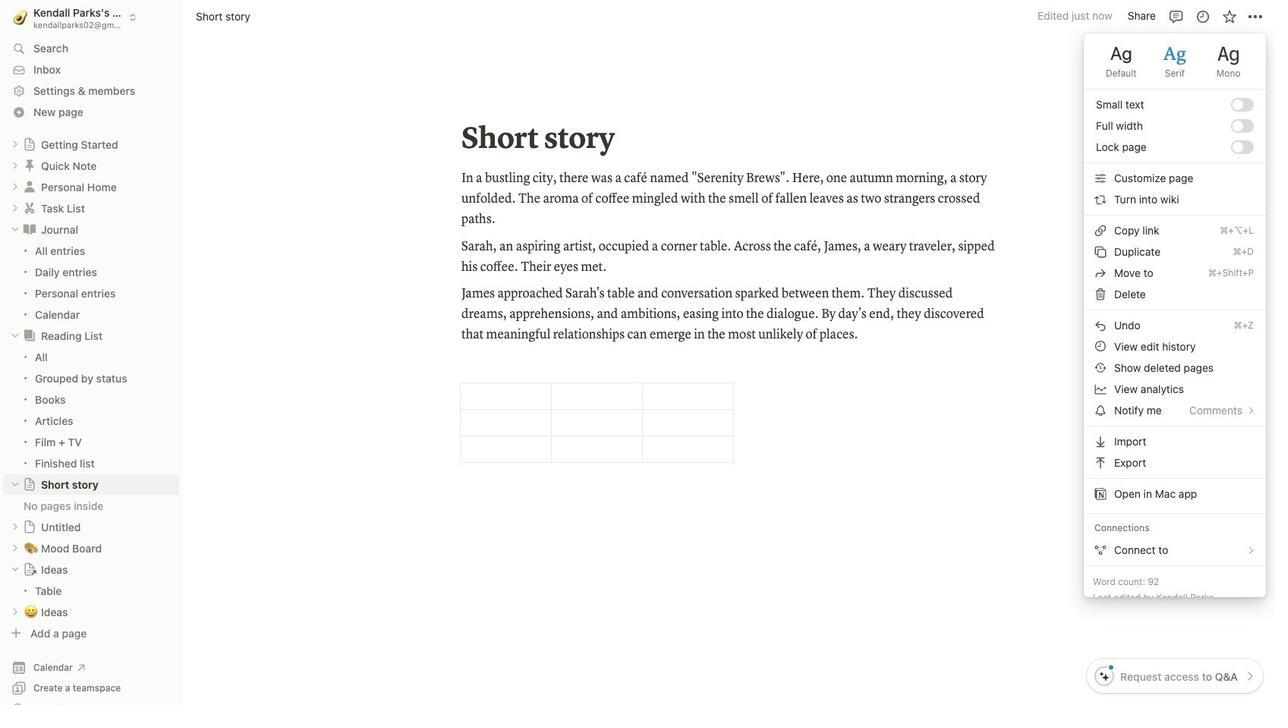 Task type: locate. For each thing, give the bounding box(es) containing it.
favorite image
[[1222, 9, 1237, 24]]

group
[[0, 241, 182, 325], [0, 347, 182, 474]]

1 vertical spatial group
[[0, 347, 182, 474]]

updates image
[[1195, 9, 1211, 24]]

2 group from the top
[[0, 347, 182, 474]]

0 vertical spatial group
[[0, 241, 182, 325]]

change page icon image
[[22, 222, 37, 237], [22, 328, 37, 343], [23, 478, 36, 491], [23, 563, 36, 576]]

menu
[[1084, 33, 1266, 566]]

comments image
[[1169, 9, 1184, 24]]



Task type: vqa. For each thing, say whether or not it's contained in the screenshot.
second Close icon from the bottom of the page
no



Task type: describe. For each thing, give the bounding box(es) containing it.
1 group from the top
[[0, 241, 182, 325]]

🥑 image
[[13, 8, 28, 27]]



